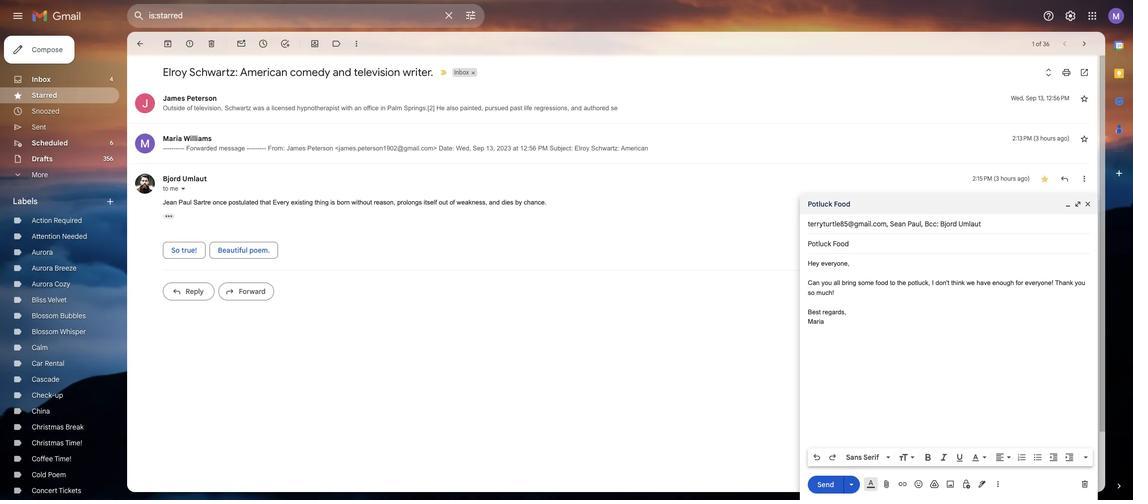 Task type: describe. For each thing, give the bounding box(es) containing it.
insert photo image
[[945, 479, 955, 489]]

blossom for blossom bubbles
[[32, 311, 58, 320]]

bjord inside list
[[163, 174, 181, 183]]

1 you from the left
[[822, 279, 832, 287]]

sans serif
[[846, 453, 879, 462]]

calm link
[[32, 343, 48, 352]]

bcc:
[[925, 219, 939, 228]]

1 vertical spatial james
[[287, 145, 306, 152]]

ago) for 2:13 pm (3 hours ago)
[[1057, 135, 1070, 142]]

bold ‪(⌘b)‬ image
[[923, 452, 933, 462]]

8 - from the left
[[178, 145, 180, 152]]

hours for 2:13 pm
[[1040, 135, 1056, 142]]

food
[[876, 279, 888, 287]]

9 - from the left
[[180, 145, 182, 152]]

insert emoji ‪(⌘⇧2)‬ image
[[914, 479, 924, 489]]

bulleted list ‪(⌘⇧8)‬ image
[[1033, 452, 1043, 462]]

car rental
[[32, 359, 64, 368]]

maria inside best regards, maria
[[808, 318, 824, 325]]

1 horizontal spatial of
[[450, 199, 455, 206]]

terryturtle85@gmail.com , sean paul , bcc: bjord umlaut
[[808, 219, 981, 228]]

williams
[[184, 134, 212, 143]]

springs.[2]
[[404, 104, 435, 112]]

starred image
[[1040, 174, 1050, 184]]

2:15 pm
[[973, 175, 992, 182]]

0 vertical spatial james
[[163, 94, 185, 103]]

Not starred checkbox
[[1080, 93, 1089, 103]]

of for outside
[[187, 104, 192, 112]]

we
[[967, 279, 975, 287]]

snoozed
[[32, 107, 59, 116]]

bubbles
[[60, 311, 86, 320]]

attention needed
[[32, 232, 87, 241]]

show trimmed content image
[[163, 213, 175, 219]]

sans
[[846, 453, 862, 462]]

Message Body text field
[[808, 259, 1090, 445]]

gmail image
[[32, 6, 86, 26]]

7 - from the left
[[176, 145, 178, 152]]

0 horizontal spatial sep
[[473, 145, 484, 152]]

inbox for inbox "button"
[[454, 69, 469, 76]]

check-up
[[32, 391, 63, 400]]

itself
[[424, 199, 437, 206]]

china link
[[32, 407, 50, 416]]

aurora for aurora cozy
[[32, 280, 53, 289]]

17 - from the left
[[260, 145, 262, 152]]

of for 1
[[1036, 40, 1042, 47]]

compose button
[[4, 36, 75, 64]]

underline ‪(⌘u)‬ image
[[955, 453, 965, 463]]

13, inside wed, sep 13, 12:56 pm cell
[[1038, 94, 1045, 102]]

calm
[[32, 343, 48, 352]]

needed
[[62, 232, 87, 241]]

aurora breeze link
[[32, 264, 77, 273]]

also
[[447, 104, 458, 112]]

more options image
[[995, 479, 1001, 489]]

6
[[110, 139, 113, 146]]

postulated
[[229, 199, 258, 206]]

add to tasks image
[[280, 39, 290, 49]]

0 vertical spatial elroy
[[163, 66, 187, 79]]

time! for coffee time!
[[54, 454, 71, 463]]

bjord inside potluck food dialog
[[940, 219, 957, 228]]

bring
[[842, 279, 856, 287]]

so
[[171, 246, 180, 254]]

aurora breeze
[[32, 264, 77, 273]]

scheduled link
[[32, 139, 68, 147]]

paul inside list
[[179, 199, 192, 206]]

bliss velvet link
[[32, 295, 67, 304]]

china
[[32, 407, 50, 416]]

pm
[[538, 145, 548, 152]]

pursued
[[485, 104, 508, 112]]

more send options image
[[847, 479, 857, 489]]

forwarded
[[186, 145, 217, 152]]

out
[[439, 199, 448, 206]]

12:56
[[520, 145, 536, 152]]

5 - from the left
[[171, 145, 174, 152]]

12:56 pm
[[1047, 94, 1070, 102]]

much!
[[817, 289, 834, 296]]

indent more ‪(⌘])‬ image
[[1065, 452, 1075, 462]]

---------- forwarded message --------- from: james peterson <james.peterson1902@gmail.com> date: wed, sep 13, 2023 at 12:56 pm subject: elroy schwartz: american
[[163, 145, 648, 152]]

whisper
[[60, 327, 86, 336]]

(3 for 2:13 pm
[[1034, 135, 1039, 142]]

blossom for blossom whisper
[[32, 327, 58, 336]]

ago) for 2:15 pm (3 hours ago)
[[1018, 175, 1030, 182]]

food
[[834, 200, 850, 209]]

hey
[[808, 260, 819, 267]]

action required link
[[32, 216, 82, 225]]

regards,
[[823, 308, 846, 316]]

1 of 36
[[1032, 40, 1050, 47]]

2023
[[497, 145, 511, 152]]

bliss
[[32, 295, 46, 304]]

required
[[54, 216, 82, 225]]

sent link
[[32, 123, 46, 132]]

0 horizontal spatial maria
[[163, 134, 182, 143]]

break
[[66, 423, 84, 432]]

cozy
[[54, 280, 70, 289]]

licensed
[[272, 104, 295, 112]]

labels navigation
[[0, 32, 127, 500]]

at
[[513, 145, 518, 152]]

4 - from the left
[[169, 145, 171, 152]]

bjord umlaut
[[163, 174, 207, 183]]

thank
[[1055, 279, 1073, 287]]

main menu image
[[12, 10, 24, 22]]

sean
[[890, 219, 906, 228]]

potluck food dialog
[[800, 194, 1098, 500]]

0 vertical spatial and
[[333, 66, 351, 79]]

more
[[32, 170, 48, 179]]

2:13 pm (3 hours ago)
[[1012, 135, 1070, 142]]

sent
[[32, 123, 46, 132]]

2 - from the left
[[165, 145, 167, 152]]

terryturtle85@gmail.com
[[808, 219, 887, 228]]

hypnotherapist
[[297, 104, 339, 112]]

older image
[[1080, 39, 1089, 49]]

outside of television, schwartz was a licensed hypnotherapist with an office in palm springs.[2] he also painted, pursued past life regressions, and authored se
[[163, 104, 618, 112]]

concert
[[32, 486, 57, 495]]

inbox link
[[32, 75, 51, 84]]

elroy schwartz: american comedy and television writer.
[[163, 66, 433, 79]]

past
[[510, 104, 522, 112]]

0 horizontal spatial to
[[163, 185, 168, 192]]

weakness,
[[457, 199, 487, 206]]

not starred image
[[1080, 93, 1089, 103]]

indent less ‪(⌘[)‬ image
[[1049, 452, 1059, 462]]

attach files image
[[882, 479, 892, 489]]

more formatting options image
[[1081, 452, 1091, 462]]

authored
[[584, 104, 609, 112]]

back to starred image
[[135, 39, 145, 49]]

best
[[808, 308, 821, 316]]

hey everyone,
[[808, 260, 850, 267]]

1 , from the left
[[887, 219, 889, 228]]

labels image
[[332, 39, 342, 49]]

Starred checkbox
[[1040, 174, 1050, 184]]

poem.
[[249, 246, 270, 254]]

pop out image
[[1074, 200, 1082, 208]]

true!
[[182, 246, 197, 254]]

4
[[110, 75, 113, 83]]

18 - from the left
[[262, 145, 264, 152]]

so true! button
[[163, 242, 205, 258]]

14 - from the left
[[253, 145, 255, 152]]

the
[[897, 279, 906, 287]]

everyone!
[[1025, 279, 1054, 287]]

send
[[817, 480, 834, 489]]

aurora cozy link
[[32, 280, 70, 289]]

blossom whisper link
[[32, 327, 86, 336]]

tickets
[[59, 486, 81, 495]]

inbox button
[[452, 68, 470, 77]]

19 - from the left
[[264, 145, 266, 152]]

reply
[[186, 287, 204, 296]]

beautiful poem.
[[218, 246, 270, 254]]

jean paul sartre once postulated that every existing thing is born without reason, prolongs itself out of weakness, and dies by chance.
[[163, 199, 546, 206]]

he
[[437, 104, 445, 112]]

writer.
[[403, 66, 433, 79]]

concert tickets
[[32, 486, 81, 495]]

aurora for aurora breeze
[[32, 264, 53, 273]]

1 vertical spatial wed,
[[456, 145, 471, 152]]

show details image
[[180, 186, 186, 192]]



Task type: vqa. For each thing, say whether or not it's contained in the screenshot.
have.
no



Task type: locate. For each thing, give the bounding box(es) containing it.
delete image
[[207, 39, 217, 49]]

action required
[[32, 216, 82, 225]]

time! down break
[[65, 438, 82, 447]]

report spam image
[[185, 39, 195, 49]]

painted,
[[460, 104, 483, 112]]

356
[[103, 155, 113, 162]]

peterson down hypnotherapist
[[307, 145, 333, 152]]

0 horizontal spatial umlaut
[[182, 174, 207, 183]]

1 vertical spatial maria
[[808, 318, 824, 325]]

0 vertical spatial christmas
[[32, 423, 64, 432]]

check-
[[32, 391, 55, 400]]

labels heading
[[13, 197, 105, 207]]

1 vertical spatial ago)
[[1018, 175, 1030, 182]]

umlaut
[[182, 174, 207, 183], [959, 219, 981, 228]]

0 vertical spatial 13,
[[1038, 94, 1045, 102]]

2 christmas from the top
[[32, 438, 64, 447]]

1 vertical spatial bjord
[[940, 219, 957, 228]]

1 vertical spatial hours
[[1001, 175, 1016, 182]]

0 horizontal spatial (3
[[994, 175, 999, 182]]

(3 right 2:15 pm
[[994, 175, 999, 182]]

close image
[[1084, 200, 1092, 208]]

0 vertical spatial (3
[[1034, 135, 1039, 142]]

0 vertical spatial to
[[163, 185, 168, 192]]

1 aurora from the top
[[32, 248, 53, 257]]

time! for christmas time!
[[65, 438, 82, 447]]

2 aurora from the top
[[32, 264, 53, 273]]

sep inside cell
[[1026, 94, 1037, 102]]

cascade
[[32, 375, 59, 384]]

james right "from:"
[[287, 145, 306, 152]]

chance.
[[524, 199, 546, 206]]

0 vertical spatial of
[[1036, 40, 1042, 47]]

1 vertical spatial 13,
[[486, 145, 495, 152]]

television,
[[194, 104, 223, 112]]

13 - from the left
[[251, 145, 253, 152]]

to left the me
[[163, 185, 168, 192]]

0 vertical spatial bjord
[[163, 174, 181, 183]]

more button
[[0, 167, 119, 183]]

1 horizontal spatial schwartz:
[[591, 145, 620, 152]]

0 vertical spatial maria
[[163, 134, 182, 143]]

schwartz: down se
[[591, 145, 620, 152]]

numbered list ‪(⌘⇧7)‬ image
[[1017, 452, 1027, 462]]

peterson up television,
[[187, 94, 217, 103]]

office
[[363, 104, 379, 112]]

schwartz: inside list
[[591, 145, 620, 152]]

umlaut up show details image on the top left of the page
[[182, 174, 207, 183]]

3 aurora from the top
[[32, 280, 53, 289]]

0 horizontal spatial peterson
[[187, 94, 217, 103]]

0 vertical spatial hours
[[1040, 135, 1056, 142]]

wed, sep 13, 12:56 pm cell
[[1011, 93, 1070, 103]]

15 - from the left
[[255, 145, 258, 152]]

0 horizontal spatial of
[[187, 104, 192, 112]]

(3
[[1034, 135, 1039, 142], [994, 175, 999, 182]]

1 horizontal spatial ago)
[[1057, 135, 1070, 142]]

elroy inside list
[[575, 145, 589, 152]]

once
[[213, 199, 227, 206]]

umlaut inside potluck food dialog
[[959, 219, 981, 228]]

and down labels image
[[333, 66, 351, 79]]

1 horizontal spatial inbox
[[454, 69, 469, 76]]

james up the outside
[[163, 94, 185, 103]]

(3 right 2:13 pm
[[1034, 135, 1039, 142]]

ago) left not starred image
[[1057, 135, 1070, 142]]

subject:
[[550, 145, 573, 152]]

elroy down archive icon
[[163, 66, 187, 79]]

drafts
[[32, 154, 53, 163]]

think
[[951, 279, 965, 287]]

born
[[337, 199, 350, 206]]

1 vertical spatial schwartz:
[[591, 145, 620, 152]]

not starred image
[[1080, 134, 1089, 144]]

in
[[381, 104, 386, 112]]

blossom down bliss velvet
[[32, 311, 58, 320]]

1 vertical spatial elroy
[[575, 145, 589, 152]]

of right 1
[[1036, 40, 1042, 47]]

Subject field
[[808, 239, 1090, 249]]

0 horizontal spatial you
[[822, 279, 832, 287]]

0 vertical spatial umlaut
[[182, 174, 207, 183]]

from:
[[268, 145, 285, 152]]

hours for 2:15 pm
[[1001, 175, 1016, 182]]

was
[[253, 104, 264, 112]]

schwartz
[[225, 104, 251, 112]]

0 horizontal spatial american
[[240, 66, 287, 79]]

sartre
[[193, 199, 211, 206]]

umlaut inside list
[[182, 174, 207, 183]]

1 horizontal spatial hours
[[1040, 135, 1056, 142]]

can you all bring some food to the potluck, i don't think we have enough for everyone! thank you so much!
[[808, 279, 1085, 296]]

potluck food
[[808, 200, 850, 209]]

christmas for christmas time!
[[32, 438, 64, 447]]

1 blossom from the top
[[32, 311, 58, 320]]

insert files using drive image
[[930, 479, 940, 489]]

reply link
[[163, 282, 215, 300]]

clear search image
[[439, 5, 459, 25]]

paul inside potluck food dialog
[[908, 219, 921, 228]]

and left authored
[[571, 104, 582, 112]]

to inside can you all bring some food to the potluck, i don't think we have enough for everyone! thank you so much!
[[890, 279, 895, 287]]

1 horizontal spatial ,
[[921, 219, 923, 228]]

wed, left the 12:56 pm on the top of the page
[[1011, 94, 1025, 102]]

0 horizontal spatial hours
[[1001, 175, 1016, 182]]

bjord
[[163, 174, 181, 183], [940, 219, 957, 228]]

archive image
[[163, 39, 173, 49]]

blossom up calm
[[32, 327, 58, 336]]

redo ‪(⌘y)‬ image
[[828, 452, 838, 462]]

0 vertical spatial paul
[[179, 199, 192, 206]]

sep left the 2023
[[473, 145, 484, 152]]

cold poem
[[32, 470, 66, 479]]

0 vertical spatial peterson
[[187, 94, 217, 103]]

forward link
[[218, 282, 274, 300]]

aurora for aurora link
[[32, 248, 53, 257]]

undo ‪(⌘z)‬ image
[[812, 452, 822, 462]]

2:15 pm (3 hours ago) cell
[[973, 174, 1030, 184]]

elroy right subject:
[[575, 145, 589, 152]]

ago) left starred icon
[[1018, 175, 1030, 182]]

blossom bubbles link
[[32, 311, 86, 320]]

list containing james peterson
[[127, 83, 1089, 308]]

car
[[32, 359, 43, 368]]

starred link
[[32, 91, 57, 100]]

0 horizontal spatial elroy
[[163, 66, 187, 79]]

0 vertical spatial sep
[[1026, 94, 1037, 102]]

blossom whisper
[[32, 327, 86, 336]]

inbox inside the labels navigation
[[32, 75, 51, 84]]

1
[[1032, 40, 1034, 47]]

so
[[808, 289, 815, 296]]

16 - from the left
[[258, 145, 260, 152]]

1 horizontal spatial umlaut
[[959, 219, 981, 228]]

1 vertical spatial christmas
[[32, 438, 64, 447]]

aurora up bliss
[[32, 280, 53, 289]]

television
[[354, 66, 400, 79]]

christmas break link
[[32, 423, 84, 432]]

and left 'dies'
[[489, 199, 500, 206]]

0 vertical spatial wed,
[[1011, 94, 1025, 102]]

is
[[330, 199, 335, 206]]

1 vertical spatial paul
[[908, 219, 921, 228]]

settings image
[[1065, 10, 1077, 22]]

wed, inside cell
[[1011, 94, 1025, 102]]

2:13 pm (3 hours ago) cell
[[1012, 134, 1070, 144]]

0 vertical spatial schwartz:
[[189, 66, 238, 79]]

italic ‪(⌘i)‬ image
[[939, 452, 949, 462]]

sep left the 12:56 pm on the top of the page
[[1026, 94, 1037, 102]]

list
[[127, 83, 1089, 308]]

0 horizontal spatial paul
[[179, 199, 192, 206]]

paul down show details image on the top left of the page
[[179, 199, 192, 206]]

1 horizontal spatial and
[[489, 199, 500, 206]]

1 horizontal spatial sep
[[1026, 94, 1037, 102]]

search mail image
[[130, 7, 148, 25]]

10 - from the left
[[182, 145, 184, 152]]

some
[[858, 279, 874, 287]]

0 vertical spatial aurora
[[32, 248, 53, 257]]

2 you from the left
[[1075, 279, 1085, 287]]

and
[[333, 66, 351, 79], [571, 104, 582, 112], [489, 199, 500, 206]]

aurora down "attention"
[[32, 248, 53, 257]]

1 vertical spatial american
[[621, 145, 648, 152]]

all
[[834, 279, 840, 287]]

6 - from the left
[[174, 145, 176, 152]]

christmas time! link
[[32, 438, 82, 447]]

wed, right date:
[[456, 145, 471, 152]]

0 horizontal spatial ago)
[[1018, 175, 1030, 182]]

to left the the at the right bottom of the page
[[890, 279, 895, 287]]

existing
[[291, 199, 313, 206]]

formatting options toolbar
[[808, 448, 1093, 466]]

bjord right bcc:
[[940, 219, 957, 228]]

christmas up coffee time!
[[32, 438, 64, 447]]

umlaut up subject field
[[959, 219, 981, 228]]

0 horizontal spatial schwartz:
[[189, 66, 238, 79]]

0 horizontal spatial 13,
[[486, 145, 495, 152]]

hours right 2:15 pm
[[1001, 175, 1016, 182]]

inbox up "also"
[[454, 69, 469, 76]]

tab list
[[1105, 32, 1133, 464]]

starred
[[32, 91, 57, 100]]

1 vertical spatial to
[[890, 279, 895, 287]]

1 horizontal spatial bjord
[[940, 219, 957, 228]]

2 horizontal spatial of
[[1036, 40, 1042, 47]]

13, left the 2023
[[486, 145, 495, 152]]

inbox for inbox 'link'
[[32, 75, 51, 84]]

christmas down china
[[32, 423, 64, 432]]

hours right 2:13 pm
[[1040, 135, 1056, 142]]

0 horizontal spatial james
[[163, 94, 185, 103]]

message
[[219, 145, 245, 152]]

13,
[[1038, 94, 1045, 102], [486, 145, 495, 152]]

0 vertical spatial time!
[[65, 438, 82, 447]]

time! down christmas time!
[[54, 454, 71, 463]]

, left bcc:
[[921, 219, 923, 228]]

forward
[[239, 287, 266, 296]]

ago)
[[1057, 135, 1070, 142], [1018, 175, 1030, 182]]

1 horizontal spatial james
[[287, 145, 306, 152]]

sans serif option
[[844, 452, 884, 462]]

0 vertical spatial ago)
[[1057, 135, 1070, 142]]

schwartz: down delete icon
[[189, 66, 238, 79]]

snooze image
[[258, 39, 268, 49]]

up
[[55, 391, 63, 400]]

have
[[977, 279, 991, 287]]

1 horizontal spatial (3
[[1034, 135, 1039, 142]]

Not starred checkbox
[[1080, 134, 1089, 144]]

0 horizontal spatial and
[[333, 66, 351, 79]]

snoozed link
[[32, 107, 59, 116]]

toggle confidential mode image
[[961, 479, 971, 489]]

None search field
[[127, 4, 485, 28]]

labels
[[13, 197, 38, 207]]

rental
[[45, 359, 64, 368]]

<james.peterson1902@gmail.com>
[[335, 145, 437, 152]]

american inside list
[[621, 145, 648, 152]]

of down james peterson
[[187, 104, 192, 112]]

aurora down aurora link
[[32, 264, 53, 273]]

2 vertical spatial of
[[450, 199, 455, 206]]

1 horizontal spatial american
[[621, 145, 648, 152]]

1 horizontal spatial 13,
[[1038, 94, 1045, 102]]

outside
[[163, 104, 185, 112]]

2:13 pm
[[1012, 135, 1032, 142]]

action
[[32, 216, 52, 225]]

0 horizontal spatial wed,
[[456, 145, 471, 152]]

Search mail text field
[[149, 11, 437, 21]]

(3 for 2:15 pm
[[994, 175, 999, 182]]

1 - from the left
[[163, 145, 165, 152]]

advanced search options image
[[461, 5, 481, 25]]

to
[[163, 185, 168, 192], [890, 279, 895, 287]]

13, left the 12:56 pm on the top of the page
[[1038, 94, 1045, 102]]

1 horizontal spatial maria
[[808, 318, 824, 325]]

0 horizontal spatial bjord
[[163, 174, 181, 183]]

1 horizontal spatial peterson
[[307, 145, 333, 152]]

maria left williams
[[163, 134, 182, 143]]

inbox inside "button"
[[454, 69, 469, 76]]

of right out at the left top
[[450, 199, 455, 206]]

1 horizontal spatial elroy
[[575, 145, 589, 152]]

insert signature image
[[977, 479, 987, 489]]

blossom
[[32, 311, 58, 320], [32, 327, 58, 336]]

2 blossom from the top
[[32, 327, 58, 336]]

1 vertical spatial time!
[[54, 454, 71, 463]]

life
[[524, 104, 532, 112]]

11 - from the left
[[247, 145, 249, 152]]

1 christmas from the top
[[32, 423, 64, 432]]

0 vertical spatial blossom
[[32, 311, 58, 320]]

support image
[[1043, 10, 1055, 22]]

enough
[[993, 279, 1014, 287]]

of
[[1036, 40, 1042, 47], [187, 104, 192, 112], [450, 199, 455, 206]]

1 vertical spatial umlaut
[[959, 219, 981, 228]]

2 vertical spatial aurora
[[32, 280, 53, 289]]

maria
[[163, 134, 182, 143], [808, 318, 824, 325]]

1 vertical spatial sep
[[473, 145, 484, 152]]

0 vertical spatial american
[[240, 66, 287, 79]]

cascade link
[[32, 375, 59, 384]]

discard draft ‪(⌘⇧d)‬ image
[[1080, 479, 1090, 489]]

2 vertical spatial and
[[489, 199, 500, 206]]

1 vertical spatial and
[[571, 104, 582, 112]]

1 horizontal spatial to
[[890, 279, 895, 287]]

1 vertical spatial of
[[187, 104, 192, 112]]

more image
[[352, 39, 362, 49]]

minimize image
[[1064, 200, 1072, 208]]

christmas for christmas break
[[32, 423, 64, 432]]

velvet
[[48, 295, 67, 304]]

0 horizontal spatial ,
[[887, 219, 889, 228]]

elroy
[[163, 66, 187, 79], [575, 145, 589, 152]]

maria down best
[[808, 318, 824, 325]]

potluck
[[808, 200, 832, 209]]

send button
[[808, 475, 844, 493]]

cold poem link
[[32, 470, 66, 479]]

1 vertical spatial aurora
[[32, 264, 53, 273]]

1 horizontal spatial paul
[[908, 219, 921, 228]]

insert link ‪(⌘k)‬ image
[[898, 479, 908, 489]]

36
[[1043, 40, 1050, 47]]

, left sean
[[887, 219, 889, 228]]

me
[[170, 185, 178, 192]]

paul right sean
[[908, 219, 921, 228]]

dies
[[502, 199, 513, 206]]

you up much!
[[822, 279, 832, 287]]

move to inbox image
[[310, 39, 320, 49]]

1 vertical spatial (3
[[994, 175, 999, 182]]

inbox up starred link
[[32, 75, 51, 84]]

1 vertical spatial peterson
[[307, 145, 333, 152]]

12 - from the left
[[249, 145, 251, 152]]

0 horizontal spatial inbox
[[32, 75, 51, 84]]

by
[[515, 199, 522, 206]]

1 vertical spatial blossom
[[32, 327, 58, 336]]

1 horizontal spatial you
[[1075, 279, 1085, 287]]

attention needed link
[[32, 232, 87, 241]]

aurora link
[[32, 248, 53, 257]]

3 - from the left
[[167, 145, 169, 152]]

1 horizontal spatial wed,
[[1011, 94, 1025, 102]]

2 horizontal spatial and
[[571, 104, 582, 112]]

bjord up to me
[[163, 174, 181, 183]]

you right thank
[[1075, 279, 1085, 287]]

2 , from the left
[[921, 219, 923, 228]]



